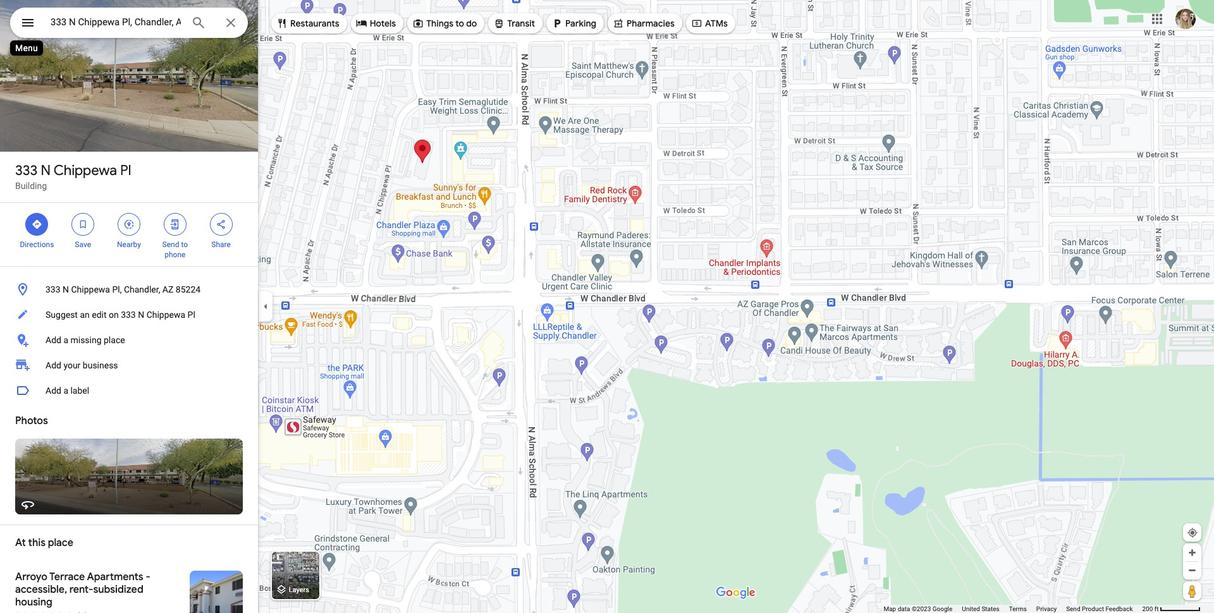 Task type: locate. For each thing, give the bounding box(es) containing it.
add for add a missing place
[[46, 335, 61, 345]]

1 vertical spatial to
[[181, 240, 188, 249]]

to inside  things to do
[[456, 18, 464, 29]]

 pharmacies
[[613, 16, 675, 30]]


[[276, 16, 288, 30]]

place down on
[[104, 335, 125, 345]]

rent-
[[69, 584, 93, 597]]

add left your
[[46, 361, 61, 371]]

2 horizontal spatial 333
[[121, 310, 136, 320]]

apartments
[[87, 571, 143, 584]]

chippewa up an
[[71, 285, 110, 295]]

1 horizontal spatial n
[[63, 285, 69, 295]]

az
[[163, 285, 174, 295]]

2 add from the top
[[46, 361, 61, 371]]

0 vertical spatial n
[[41, 162, 51, 180]]

2 a from the top
[[64, 386, 68, 396]]

pl down 85224
[[188, 310, 195, 320]]

333 inside 333 n chippewa pl building
[[15, 162, 38, 180]]

n down chandler,
[[138, 310, 144, 320]]

chandler,
[[124, 285, 160, 295]]

zoom in image
[[1188, 549, 1198, 558]]

 search field
[[10, 8, 248, 40]]

add your business link
[[0, 353, 258, 378]]

united states button
[[962, 605, 1000, 614]]

a
[[64, 335, 68, 345], [64, 386, 68, 396]]

zoom out image
[[1188, 566, 1198, 576]]

housing
[[15, 597, 52, 609]]

0 vertical spatial send
[[162, 240, 179, 249]]

2 vertical spatial n
[[138, 310, 144, 320]]

1 vertical spatial n
[[63, 285, 69, 295]]

pl
[[120, 162, 131, 180], [188, 310, 195, 320]]

1 vertical spatial chippewa
[[71, 285, 110, 295]]

privacy
[[1037, 606, 1057, 613]]

0 vertical spatial a
[[64, 335, 68, 345]]

0 horizontal spatial pl
[[120, 162, 131, 180]]

 hotels
[[356, 16, 396, 30]]

1 vertical spatial pl
[[188, 310, 195, 320]]

privacy button
[[1037, 605, 1057, 614]]

a left the label
[[64, 386, 68, 396]]

a inside the add a missing place button
[[64, 335, 68, 345]]

©2023
[[912, 606, 931, 613]]


[[494, 16, 505, 30]]

footer
[[884, 605, 1143, 614]]

chippewa
[[54, 162, 117, 180], [71, 285, 110, 295], [147, 310, 185, 320]]

1 vertical spatial send
[[1067, 606, 1081, 613]]

terms button
[[1010, 605, 1027, 614]]

feedback
[[1106, 606, 1133, 613]]

at this place
[[15, 537, 73, 550]]

 parking
[[552, 16, 597, 30]]

1 horizontal spatial send
[[1067, 606, 1081, 613]]

n up 'building' at the top left
[[41, 162, 51, 180]]

333 up suggest
[[46, 285, 60, 295]]

place right this
[[48, 537, 73, 550]]

atms
[[705, 18, 728, 29]]

n inside 333 n chippewa pl building
[[41, 162, 51, 180]]

1 horizontal spatial place
[[104, 335, 125, 345]]

333 N Chippewa Pl, Chandler, AZ 85224 field
[[10, 8, 248, 38]]

333 up 'building' at the top left
[[15, 162, 38, 180]]

pl,
[[112, 285, 122, 295]]

layers
[[289, 587, 309, 595]]

 button
[[10, 8, 46, 40]]

arroyo terrace apartments - accessible, rent-subsidized housing link
[[0, 561, 258, 614]]

to up "phone"
[[181, 240, 188, 249]]

things
[[427, 18, 454, 29]]

200 ft
[[1143, 606, 1159, 613]]

add your business
[[46, 361, 118, 371]]

chippewa down az
[[147, 310, 185, 320]]

333 n chippewa pl main content
[[0, 0, 258, 614]]

at
[[15, 537, 26, 550]]

states
[[982, 606, 1000, 613]]


[[169, 218, 181, 232]]

 restaurants
[[276, 16, 340, 30]]

send inside button
[[1067, 606, 1081, 613]]

transit
[[508, 18, 535, 29]]

0 horizontal spatial send
[[162, 240, 179, 249]]

2 vertical spatial add
[[46, 386, 61, 396]]

chippewa up ''
[[54, 162, 117, 180]]

add left the label
[[46, 386, 61, 396]]

2 vertical spatial 333
[[121, 310, 136, 320]]

add
[[46, 335, 61, 345], [46, 361, 61, 371], [46, 386, 61, 396]]

1 vertical spatial place
[[48, 537, 73, 550]]

0 horizontal spatial n
[[41, 162, 51, 180]]

arroyo terrace apartments - accessible, rent-subsidized housing
[[15, 571, 150, 609]]

place
[[104, 335, 125, 345], [48, 537, 73, 550]]

2 horizontal spatial n
[[138, 310, 144, 320]]

to
[[456, 18, 464, 29], [181, 240, 188, 249]]


[[215, 218, 227, 232]]

1 horizontal spatial to
[[456, 18, 464, 29]]

333 right on
[[121, 310, 136, 320]]

add down suggest
[[46, 335, 61, 345]]

arroyo
[[15, 571, 47, 584]]

edit
[[92, 310, 107, 320]]


[[552, 16, 563, 30]]

add a label
[[46, 386, 89, 396]]

0 vertical spatial place
[[104, 335, 125, 345]]

send left the product
[[1067, 606, 1081, 613]]

333 n chippewa pl building
[[15, 162, 131, 191]]

add for add your business
[[46, 361, 61, 371]]


[[613, 16, 624, 30]]

a left missing
[[64, 335, 68, 345]]

1 a from the top
[[64, 335, 68, 345]]

nearby
[[117, 240, 141, 249]]

add a label button
[[0, 378, 258, 404]]

chippewa for pl
[[54, 162, 117, 180]]

1 vertical spatial 333
[[46, 285, 60, 295]]

1 horizontal spatial 333
[[46, 285, 60, 295]]

an
[[80, 310, 90, 320]]

pl up ''
[[120, 162, 131, 180]]

to left do
[[456, 18, 464, 29]]

0 horizontal spatial 333
[[15, 162, 38, 180]]

a inside "add a label" button
[[64, 386, 68, 396]]

-
[[146, 571, 150, 584]]

send inside send to phone
[[162, 240, 179, 249]]

0 vertical spatial to
[[456, 18, 464, 29]]

share
[[212, 240, 231, 249]]


[[123, 218, 135, 232]]

1 vertical spatial a
[[64, 386, 68, 396]]

suggest an edit on 333 n chippewa pl button
[[0, 302, 258, 328]]

product
[[1083, 606, 1105, 613]]

0 horizontal spatial to
[[181, 240, 188, 249]]

None field
[[51, 15, 181, 30]]

0 vertical spatial pl
[[120, 162, 131, 180]]

suggest
[[46, 310, 78, 320]]

parking
[[566, 18, 597, 29]]

terrace
[[49, 571, 85, 584]]

send up "phone"
[[162, 240, 179, 249]]

pharmacies
[[627, 18, 675, 29]]

send for send to phone
[[162, 240, 179, 249]]

footer containing map data ©2023 google
[[884, 605, 1143, 614]]

0 vertical spatial chippewa
[[54, 162, 117, 180]]

1 add from the top
[[46, 335, 61, 345]]

1 horizontal spatial pl
[[188, 310, 195, 320]]

n
[[41, 162, 51, 180], [63, 285, 69, 295], [138, 310, 144, 320]]

send for send product feedback
[[1067, 606, 1081, 613]]

333
[[15, 162, 38, 180], [46, 285, 60, 295], [121, 310, 136, 320]]

3 add from the top
[[46, 386, 61, 396]]

n inside the 333 n chippewa pl, chandler, az 85224 button
[[63, 285, 69, 295]]

united
[[962, 606, 981, 613]]


[[413, 16, 424, 30]]

chippewa inside 333 n chippewa pl building
[[54, 162, 117, 180]]

1 vertical spatial add
[[46, 361, 61, 371]]

200
[[1143, 606, 1154, 613]]

0 vertical spatial 333
[[15, 162, 38, 180]]

0 vertical spatial add
[[46, 335, 61, 345]]

n up suggest
[[63, 285, 69, 295]]



Task type: vqa. For each thing, say whether or not it's contained in the screenshot.
2nd Add from the bottom of the '333 N Chippewa Pl' main content
yes



Task type: describe. For each thing, give the bounding box(es) containing it.
add for add a label
[[46, 386, 61, 396]]


[[20, 14, 35, 32]]

your
[[64, 361, 81, 371]]

85224
[[176, 285, 201, 295]]

place inside button
[[104, 335, 125, 345]]

restaurants
[[290, 18, 340, 29]]

directions
[[20, 240, 54, 249]]

333 for pl,
[[46, 285, 60, 295]]

do
[[466, 18, 477, 29]]

collapse side panel image
[[259, 300, 273, 314]]


[[356, 16, 367, 30]]

5.0 stars 1 reviews image
[[15, 611, 88, 614]]

ft
[[1155, 606, 1159, 613]]

pl inside button
[[188, 310, 195, 320]]

200 ft button
[[1143, 606, 1201, 613]]

this
[[28, 537, 46, 550]]

google account: michelle dermenjian  
(michelle.dermenjian@adept.ai) image
[[1176, 9, 1196, 29]]

pl inside 333 n chippewa pl building
[[120, 162, 131, 180]]

 atms
[[691, 16, 728, 30]]

hotels
[[370, 18, 396, 29]]

0 horizontal spatial place
[[48, 537, 73, 550]]


[[77, 218, 89, 232]]

send product feedback button
[[1067, 605, 1133, 614]]

a for missing
[[64, 335, 68, 345]]

missing
[[71, 335, 102, 345]]

to inside send to phone
[[181, 240, 188, 249]]

n for pl
[[41, 162, 51, 180]]

send to phone
[[162, 240, 188, 259]]

 things to do
[[413, 16, 477, 30]]

label
[[71, 386, 89, 396]]

google
[[933, 606, 953, 613]]

phone
[[165, 251, 186, 259]]

n for pl,
[[63, 285, 69, 295]]

building
[[15, 181, 47, 191]]

united states
[[962, 606, 1000, 613]]


[[31, 218, 43, 232]]

none field inside 333 n chippewa pl, chandler, az 85224 field
[[51, 15, 181, 30]]

chippewa for pl,
[[71, 285, 110, 295]]

333 n chippewa pl, chandler, az 85224
[[46, 285, 201, 295]]

subsidized
[[93, 584, 143, 597]]

2 vertical spatial chippewa
[[147, 310, 185, 320]]

footer inside google maps element
[[884, 605, 1143, 614]]

a for label
[[64, 386, 68, 396]]

data
[[898, 606, 911, 613]]

map
[[884, 606, 897, 613]]

 transit
[[494, 16, 535, 30]]

show street view coverage image
[[1184, 582, 1202, 601]]

333 for pl
[[15, 162, 38, 180]]

google maps element
[[0, 0, 1215, 614]]

add a missing place
[[46, 335, 125, 345]]

save
[[75, 240, 91, 249]]

business
[[83, 361, 118, 371]]

map data ©2023 google
[[884, 606, 953, 613]]

accessible,
[[15, 584, 67, 597]]

333 n chippewa pl, chandler, az 85224 button
[[0, 277, 258, 302]]

n inside suggest an edit on 333 n chippewa pl button
[[138, 310, 144, 320]]

on
[[109, 310, 119, 320]]

photos
[[15, 415, 48, 428]]

terms
[[1010, 606, 1027, 613]]

actions for 333 n chippewa pl region
[[0, 203, 258, 266]]

send product feedback
[[1067, 606, 1133, 613]]

suggest an edit on 333 n chippewa pl
[[46, 310, 195, 320]]

add a missing place button
[[0, 328, 258, 353]]

show your location image
[[1188, 528, 1199, 539]]


[[691, 16, 703, 30]]



